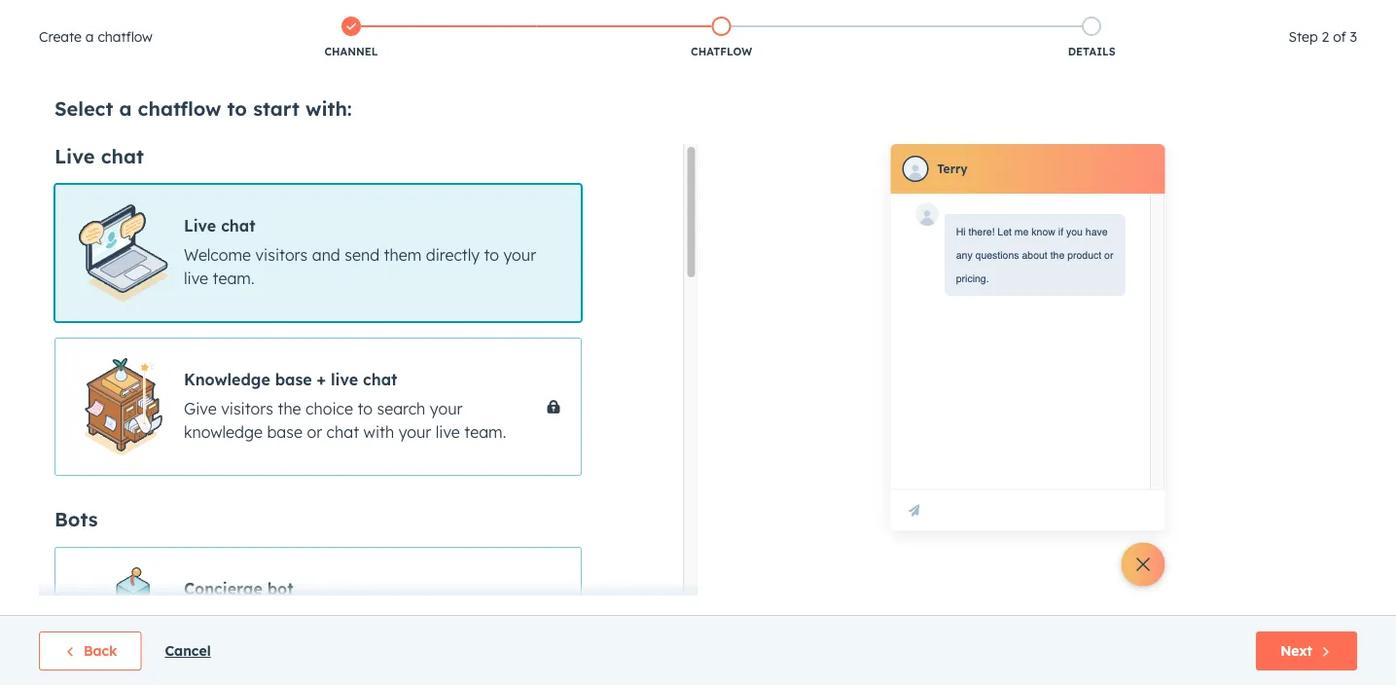 Task type: describe. For each thing, give the bounding box(es) containing it.
1 horizontal spatial live
[[331, 370, 358, 389]]

Concierge bot checkbox
[[55, 547, 582, 685]]

2 vertical spatial your
[[399, 422, 431, 442]]

create
[[39, 28, 82, 45]]

1 vertical spatial your
[[430, 399, 463, 419]]

bots
[[55, 507, 98, 531]]

live inside live chat welcome visitors and send them directly to your live team.
[[184, 269, 208, 288]]

team. inside knowledge base + live chat give visitors the choice to search your knowledge base or chat with your live team.
[[465, 422, 506, 442]]

visitors inside live chat welcome visitors and send them directly to your live team.
[[255, 245, 308, 265]]

channel
[[325, 45, 378, 58]]

2 vertical spatial live
[[436, 422, 460, 442]]

chatflow
[[691, 45, 752, 58]]

select a chatflow to start with:
[[55, 96, 352, 120]]

a for select
[[119, 96, 132, 120]]

marketplaces image
[[1090, 9, 1107, 26]]

step 2 of 3
[[1289, 28, 1358, 45]]

give
[[184, 399, 217, 419]]

live for live chat
[[55, 144, 95, 168]]

list containing channel
[[166, 13, 1277, 63]]

concierge
[[184, 579, 263, 599]]

upgrade image
[[946, 9, 963, 26]]

chat down the choice
[[327, 422, 359, 442]]

create a chatflow
[[39, 28, 153, 45]]

none checkbox containing live chat
[[55, 184, 582, 322]]

choice
[[306, 399, 353, 419]]

to inside knowledge base + live chat give visitors the choice to search your knowledge base or chat with your live team.
[[358, 399, 373, 419]]

chat up search
[[363, 370, 398, 389]]

channel completed list item
[[166, 13, 537, 63]]

calling icon button
[[1041, 3, 1074, 28]]

live chat welcome visitors and send them directly to your live team.
[[184, 216, 536, 288]]

the
[[278, 399, 301, 419]]

and
[[312, 245, 340, 265]]

3
[[1351, 28, 1358, 45]]

Search HubSpot search field
[[1123, 41, 1362, 74]]

marketplaces button
[[1078, 0, 1119, 31]]

knowledge
[[184, 370, 270, 389]]

live for live chat welcome visitors and send them directly to your live team.
[[184, 216, 216, 236]]



Task type: locate. For each thing, give the bounding box(es) containing it.
start
[[253, 96, 300, 120]]

1 horizontal spatial live
[[184, 216, 216, 236]]

base left +
[[275, 370, 312, 389]]

+
[[317, 370, 326, 389]]

cancel button
[[165, 639, 211, 663]]

concierge bot
[[184, 579, 293, 599]]

live inside live chat welcome visitors and send them directly to your live team.
[[184, 216, 216, 236]]

with:
[[306, 96, 352, 120]]

1 vertical spatial live
[[331, 370, 358, 389]]

0 horizontal spatial menu item
[[1035, 0, 1039, 31]]

details list item
[[907, 13, 1277, 63]]

1 horizontal spatial a
[[119, 96, 132, 120]]

search
[[377, 399, 426, 419]]

menu item
[[1035, 0, 1039, 31], [1223, 0, 1373, 31]]

to right directly
[[484, 245, 499, 265]]

your right search
[[430, 399, 463, 419]]

chatflow up live chat
[[138, 96, 221, 120]]

or
[[307, 422, 322, 442]]

a for create
[[85, 28, 94, 45]]

2
[[1322, 28, 1330, 45]]

send
[[345, 245, 380, 265]]

chatflow for select
[[138, 96, 221, 120]]

knowledge
[[184, 422, 263, 442]]

2 horizontal spatial to
[[484, 245, 499, 265]]

visitors
[[255, 245, 308, 265], [221, 399, 273, 419]]

team.
[[213, 269, 255, 288], [465, 422, 506, 442]]

0 horizontal spatial team.
[[213, 269, 255, 288]]

with
[[364, 422, 394, 442]]

a right create
[[85, 28, 94, 45]]

a right select
[[119, 96, 132, 120]]

of
[[1334, 28, 1347, 45]]

back
[[84, 642, 117, 659]]

chat
[[101, 144, 144, 168], [221, 216, 256, 236], [363, 370, 398, 389], [327, 422, 359, 442]]

None checkbox
[[55, 184, 582, 322]]

visitors inside knowledge base + live chat give visitors the choice to search your knowledge base or chat with your live team.
[[221, 399, 273, 419]]

0 vertical spatial a
[[85, 28, 94, 45]]

0 vertical spatial chatflow
[[98, 28, 153, 45]]

next
[[1281, 642, 1313, 659]]

them
[[384, 245, 422, 265]]

live down select
[[55, 144, 95, 168]]

1 vertical spatial to
[[484, 245, 499, 265]]

chat down select
[[101, 144, 144, 168]]

list
[[166, 13, 1277, 63]]

1 vertical spatial visitors
[[221, 399, 273, 419]]

1 vertical spatial a
[[119, 96, 132, 120]]

1 horizontal spatial team.
[[465, 422, 506, 442]]

your
[[504, 245, 536, 265], [430, 399, 463, 419], [399, 422, 431, 442]]

chat up "welcome"
[[221, 216, 256, 236]]

your right directly
[[504, 245, 536, 265]]

1 vertical spatial team.
[[465, 422, 506, 442]]

live
[[184, 269, 208, 288], [331, 370, 358, 389], [436, 422, 460, 442]]

2 vertical spatial to
[[358, 399, 373, 419]]

1 vertical spatial live
[[184, 216, 216, 236]]

live up "welcome"
[[184, 216, 216, 236]]

back button
[[39, 632, 142, 671]]

team. inside live chat welcome visitors and send them directly to your live team.
[[213, 269, 255, 288]]

visitors up knowledge
[[221, 399, 273, 419]]

to up the with
[[358, 399, 373, 419]]

0 vertical spatial to
[[227, 96, 247, 120]]

none checkbox containing knowledge base + live chat
[[55, 338, 582, 476]]

1 vertical spatial base
[[267, 422, 303, 442]]

live right the with
[[436, 422, 460, 442]]

0 vertical spatial team.
[[213, 269, 255, 288]]

to inside live chat welcome visitors and send them directly to your live team.
[[484, 245, 499, 265]]

to left start
[[227, 96, 247, 120]]

live down "welcome"
[[184, 269, 208, 288]]

base down "the"
[[267, 422, 303, 442]]

0 vertical spatial live
[[184, 269, 208, 288]]

0 horizontal spatial a
[[85, 28, 94, 45]]

a
[[85, 28, 94, 45], [119, 96, 132, 120]]

details
[[1068, 45, 1116, 58]]

bot
[[267, 579, 293, 599]]

step
[[1289, 28, 1319, 45]]

0 vertical spatial your
[[504, 245, 536, 265]]

0 horizontal spatial live
[[55, 144, 95, 168]]

upgrade menu
[[932, 0, 1373, 31]]

live right +
[[331, 370, 358, 389]]

welcome
[[184, 245, 251, 265]]

chatflow right create
[[98, 28, 153, 45]]

0 vertical spatial visitors
[[255, 245, 308, 265]]

None checkbox
[[55, 338, 582, 476]]

chat inside live chat welcome visitors and send them directly to your live team.
[[221, 216, 256, 236]]

0 horizontal spatial live
[[184, 269, 208, 288]]

1 menu item from the left
[[1035, 0, 1039, 31]]

next button
[[1257, 632, 1358, 671]]

live chat
[[55, 144, 144, 168]]

visitors left and
[[255, 245, 308, 265]]

chatflow
[[98, 28, 153, 45], [138, 96, 221, 120]]

1 vertical spatial chatflow
[[138, 96, 221, 120]]

0 vertical spatial base
[[275, 370, 312, 389]]

to
[[227, 96, 247, 120], [484, 245, 499, 265], [358, 399, 373, 419]]

chatflow list item
[[537, 13, 907, 63]]

0 horizontal spatial to
[[227, 96, 247, 120]]

2 menu item from the left
[[1223, 0, 1373, 31]]

knowledge base + live chat give visitors the choice to search your knowledge base or chat with your live team.
[[184, 370, 506, 442]]

upgrade
[[967, 9, 1022, 25]]

select
[[55, 96, 113, 120]]

live
[[55, 144, 95, 168], [184, 216, 216, 236]]

chatflow for create
[[98, 28, 153, 45]]

calling icon image
[[1049, 8, 1066, 25]]

1 horizontal spatial to
[[358, 399, 373, 419]]

cancel
[[165, 642, 211, 659]]

base
[[275, 370, 312, 389], [267, 422, 303, 442]]

0 vertical spatial live
[[55, 144, 95, 168]]

your inside live chat welcome visitors and send them directly to your live team.
[[504, 245, 536, 265]]

your down search
[[399, 422, 431, 442]]

directly
[[426, 245, 480, 265]]

1 horizontal spatial menu item
[[1223, 0, 1373, 31]]

2 horizontal spatial live
[[436, 422, 460, 442]]



Task type: vqa. For each thing, say whether or not it's contained in the screenshot.
"Cancel"
yes



